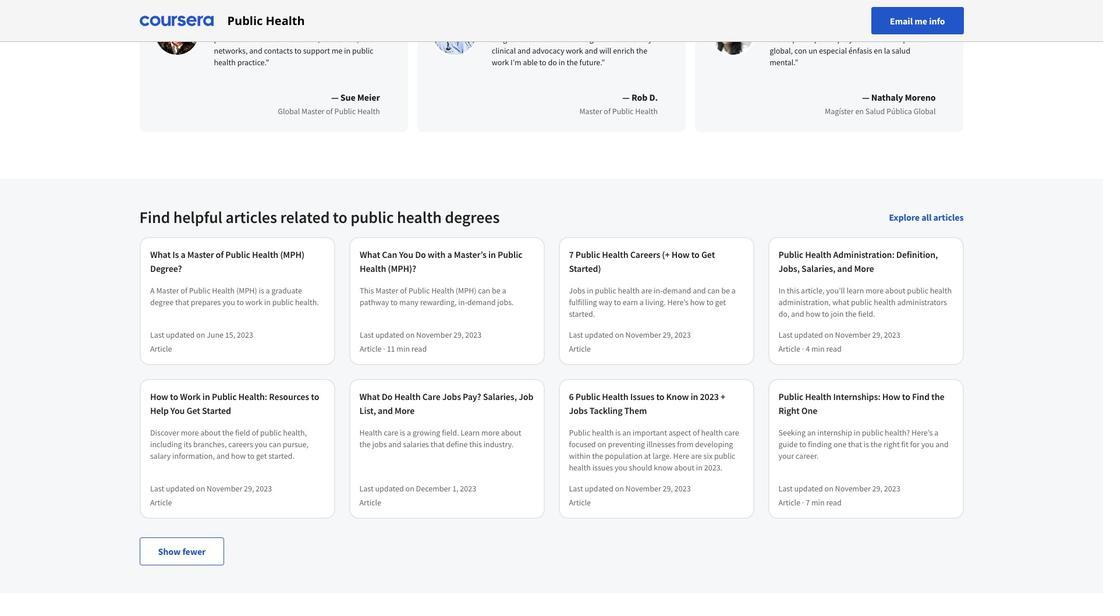 Task type: locate. For each thing, give the bounding box(es) containing it.
2023 for public health internships: how to find the right one
[[885, 483, 901, 494]]

0 horizontal spatial in-
[[458, 297, 467, 308]]

jobs inside what do health care jobs pay? salaries, job list, and more
[[443, 391, 461, 403]]

public health administration: definition, jobs, salaries, and more
[[779, 249, 939, 274]]

1 horizontal spatial more
[[482, 428, 500, 438]]

0 horizontal spatial here's
[[668, 297, 689, 308]]

futuro
[[770, 34, 791, 44]]

article,
[[802, 285, 825, 296]]

1 care from the left
[[384, 428, 399, 438]]

1 an from the left
[[623, 428, 631, 438]]

for inside "i have learned all the core skills required for entry into the profession. and, i have been provided a wealth of resources, references, networks, and contacts to support me in public health practice."
[[355, 10, 365, 21]]

0 horizontal spatial get
[[186, 405, 200, 417]]

a down into
[[246, 34, 250, 44]]

1 horizontal spatial do
[[415, 249, 426, 260]]

—
[[331, 91, 339, 103], [623, 91, 630, 103], [863, 91, 870, 103]]

how inside public health internships: how to find the right one
[[883, 391, 901, 403]]

on inside the public health is an important aspect of health care focused on preventing illnesses from developing within the population at large. here are six public health issues you should know about in 2023.
[[598, 439, 607, 450]]

on for what is a master of public health (mph) degree?
[[196, 330, 205, 340]]

last inside last updated on november 29, 2023 article · 4 min read
[[779, 330, 793, 340]]

1 global from the left
[[278, 106, 300, 117]]

0 horizontal spatial (mph)
[[236, 285, 257, 296]]

— rob d. master of public health
[[580, 91, 658, 117]]

2 horizontal spatial how
[[806, 309, 821, 319]]

0 vertical spatial are
[[642, 285, 653, 296]]

0 horizontal spatial salaries,
[[483, 391, 517, 403]]

mental."
[[770, 57, 799, 68]]

1 vertical spatial un
[[809, 45, 818, 56]]

updated for public health internships: how to find the right one
[[795, 483, 824, 494]]

on for public health internships: how to find the right one
[[825, 483, 834, 494]]

to down careers
[[247, 451, 254, 461]]

a right is
[[181, 249, 185, 260]]

2 learned from the left
[[517, 10, 543, 21]]

last for 6 public health issues to know in 2023 + jobs tackling them
[[569, 483, 584, 494]]

2023 down this master of public health (mph) can be a pathway to many rewarding, in-demand jobs. at the top of the page
[[465, 330, 482, 340]]

more down administration:
[[855, 263, 875, 274]]

0 horizontal spatial 7
[[569, 249, 574, 260]]

you
[[399, 249, 413, 260], [170, 405, 185, 417]]

0 vertical spatial get
[[702, 249, 716, 260]]

of inside this master of public health (mph) can be a pathway to many rewarding, in-demand jobs.
[[400, 285, 407, 296]]

prepares
[[191, 297, 221, 308]]

how right (+
[[672, 249, 690, 260]]

in right know
[[691, 391, 699, 403]]

1 horizontal spatial 7
[[806, 497, 810, 508]]

care
[[423, 391, 441, 403]]

important
[[633, 428, 668, 438]]

master
[[302, 106, 325, 117], [580, 106, 603, 117], [187, 249, 214, 260], [156, 285, 179, 296], [376, 285, 398, 296]]

definition,
[[897, 249, 939, 260]]

last inside the last updated on december 1, 2023 article
[[360, 483, 374, 494]]

2 be from the left
[[722, 285, 730, 296]]

1 vertical spatial how
[[806, 309, 821, 319]]

1 vertical spatial are
[[691, 451, 702, 461]]

be
[[492, 285, 501, 296], [722, 285, 730, 296]]

this down learn
[[470, 439, 482, 450]]

how right internships:
[[883, 391, 901, 403]]

2 horizontal spatial (mph)
[[456, 285, 477, 296]]

that right degree
[[175, 297, 189, 308]]

to inside public health internships: how to find the right one
[[903, 391, 911, 403]]

me inside button
[[915, 15, 928, 27]]

health inside — sue meier global master of public health
[[358, 106, 380, 117]]

to inside seeking an internship in public health? here's a guide to finding one that is the right fit for you and your career.
[[800, 439, 807, 450]]

what up the degree?
[[150, 249, 170, 260]]

1 horizontal spatial all
[[922, 211, 932, 223]]

1 horizontal spatial much
[[612, 34, 632, 44]]

in left health.
[[264, 297, 270, 308]]

0 horizontal spatial —
[[331, 91, 339, 103]]

a right health?
[[935, 428, 939, 438]]

care inside health care is a growing field. learn more about the jobs and salaries that define this industry.
[[384, 428, 399, 438]]

2023 inside last updated on june 15, 2023 article
[[237, 330, 253, 340]]

of inside — sue meier global master of public health
[[326, 106, 333, 117]]

2023 down right
[[885, 483, 901, 494]]

to inside the in this article, you'll learn more about public health administration, what public health administrators do, and how to join the field.
[[823, 309, 830, 319]]

last updated on june 15, 2023 article
[[150, 330, 253, 354]]

define
[[447, 439, 468, 450]]

learned for — rob d.
[[517, 10, 543, 21]]

the inside seeking an internship in public health? here's a guide to finding one that is the right fit for you and your career.
[[871, 439, 883, 450]]

field. inside health care is a growing field. learn more about the jobs and salaries that define this industry.
[[442, 428, 459, 438]]

article for 6 public health issues to know in 2023 + jobs tackling them
[[569, 497, 591, 508]]

0 horizontal spatial that
[[175, 297, 189, 308]]

1 horizontal spatial so
[[603, 34, 611, 44]]

what can you do with a master's in public health (mph)? link
[[360, 248, 534, 276]]

lot
[[551, 10, 560, 21]]

and inside the in this article, you'll learn more about public health administration, what public health administrators do, and how to join the field.
[[792, 309, 805, 319]]

on for how to work in public health: resources to help you get started
[[196, 483, 205, 494]]

1 horizontal spatial for
[[911, 439, 920, 450]]

0 horizontal spatial global
[[278, 106, 300, 117]]

pay?
[[463, 391, 482, 403]]

a up salaries
[[407, 428, 411, 438]]

2 much from the left
[[612, 34, 632, 44]]

health up administrators
[[931, 285, 952, 296]]

1 horizontal spatial be
[[722, 285, 730, 296]]

health:
[[238, 391, 267, 403]]

health inside "i have learned all the core skills required for entry into the profession. and, i have been provided a wealth of resources, references, networks, and contacts to support me in public health practice."
[[214, 57, 236, 68]]

updated down way
[[585, 330, 614, 340]]

advocacy
[[533, 45, 565, 56]]

explore all articles link
[[890, 211, 964, 223]]

and inside what do health care jobs pay? salaries, job list, and more
[[378, 405, 393, 417]]

you right fit
[[922, 439, 935, 450]]

are left six
[[691, 451, 702, 461]]

2023 left +
[[700, 391, 719, 403]]

0 horizontal spatial learned
[[239, 10, 265, 21]]

· inside last updated on november 29, 2023 article · 11 min read
[[383, 344, 385, 354]]

to inside this master of public health (mph) can be a pathway to many rewarding, in-demand jobs.
[[391, 297, 398, 308]]

of inside — rob d. master of public health
[[604, 106, 611, 117]]

have up the classmates
[[499, 10, 516, 21]]

0 horizontal spatial be
[[492, 285, 501, 296]]

0 vertical spatial this
[[787, 285, 800, 296]]

1 horizontal spatial in-
[[654, 285, 663, 296]]

(mph) inside what is a master of public health (mph) degree?
[[280, 249, 304, 260]]

0 horizontal spatial so
[[529, 34, 536, 44]]

0 vertical spatial you
[[399, 249, 413, 260]]

0 horizontal spatial can
[[269, 439, 281, 450]]

1 horizontal spatial field.
[[859, 309, 876, 319]]

0 horizontal spatial are
[[642, 285, 653, 296]]

on down population
[[615, 483, 624, 494]]

0 vertical spatial 7
[[569, 249, 574, 260]]

to left many
[[391, 297, 398, 308]]

last for what is a master of public health (mph) degree?
[[150, 330, 164, 340]]

health inside public health administration: definition, jobs, salaries, and more
[[806, 249, 832, 260]]

public inside 7 public health careers (+ how to get started)
[[576, 249, 601, 260]]

0 horizontal spatial this
[[470, 439, 482, 450]]

in up fulfilling
[[587, 285, 594, 296]]

1 horizontal spatial articles
[[934, 211, 964, 223]]

growing
[[413, 428, 441, 438]]

public down sue
[[335, 106, 356, 117]]

health down the within
[[569, 463, 591, 473]]

future."
[[580, 57, 605, 68]]

0 horizontal spatial how
[[150, 391, 168, 403]]

information,
[[172, 451, 215, 461]]

about inside the public health is an important aspect of health care focused on preventing illnesses from developing within the population at large. here are six public health issues you should know about in 2023.
[[675, 463, 695, 473]]

2023 for how to work in public health: resources to help you get started
[[256, 483, 272, 494]]

started. inside discover more about the field of public health, including its branches, careers you can pursue, salary information, and how to get started.
[[268, 451, 294, 461]]

its
[[183, 439, 192, 450]]

november inside last updated on november 29, 2023 article · 7 min read
[[836, 483, 871, 494]]

what for what can you do with a master's in public health (mph)?
[[360, 249, 380, 260]]

1 horizontal spatial how
[[691, 297, 705, 308]]

0 vertical spatial for
[[355, 10, 365, 21]]

public up can
[[351, 207, 394, 228]]

in right work in the bottom left of the page
[[202, 391, 210, 403]]

1 vertical spatial salaries,
[[483, 391, 517, 403]]

that right "one"
[[849, 439, 863, 450]]

on down "join" at the right of the page
[[825, 330, 834, 340]]

helpful
[[173, 207, 223, 228]]

1 vertical spatial more
[[395, 405, 415, 417]]

on for public health administration: definition, jobs, salaries, and more
[[825, 330, 834, 340]]

about up the branches, on the bottom left
[[200, 428, 221, 438]]

(mph) for what can you do with a master's in public health (mph)?
[[456, 285, 477, 296]]

1 — from the left
[[331, 91, 339, 103]]

are inside jobs in public health are in-demand and can be a fulfilling way to earn a living. here's how to get started.
[[642, 285, 653, 296]]

15,
[[225, 330, 235, 340]]

2 an from the left
[[808, 428, 816, 438]]

learned up into
[[239, 10, 265, 21]]

2 horizontal spatial can
[[708, 285, 720, 296]]

0 vertical spatial jobs
[[569, 285, 586, 296]]

rob
[[632, 91, 648, 103]]

article inside last updated on june 15, 2023 article
[[150, 344, 172, 354]]

— left sue
[[331, 91, 339, 103]]

0 horizontal spatial all
[[267, 10, 275, 21]]

public up a master of public health (mph) is a graduate degree that prepares you to work in public health.
[[225, 249, 250, 260]]

a left the graduate
[[266, 285, 270, 296]]

2 vertical spatial how
[[231, 451, 246, 461]]

in left 2023.
[[697, 463, 703, 473]]

to right prepares
[[237, 297, 244, 308]]

classmates
[[492, 22, 530, 33]]

in- up living.
[[654, 285, 663, 296]]

last for what can you do with a master's in public health (mph)?
[[360, 330, 374, 340]]

1 vertical spatial you
[[170, 405, 185, 417]]

· left 11
[[383, 344, 385, 354]]

and inside seeking an internship in public health? here's a guide to finding one that is the right fit for you and your career.
[[936, 439, 949, 450]]

1 vertical spatial get
[[186, 405, 200, 417]]

(mph) for what is a master of public health (mph) degree?
[[236, 285, 257, 296]]

public health is an important aspect of health care focused on preventing illnesses from developing within the population at large. here are six public health issues you should know about in 2023.
[[569, 428, 740, 473]]

2 global from the left
[[914, 106, 936, 117]]

read inside last updated on november 29, 2023 article · 7 min read
[[827, 497, 842, 508]]

1 learned from the left
[[239, 10, 265, 21]]

2 horizontal spatial more
[[866, 285, 884, 296]]

29, for health:
[[244, 483, 254, 494]]

at
[[645, 451, 651, 461]]

is
[[259, 285, 264, 296], [400, 428, 406, 438], [616, 428, 621, 438], [864, 439, 870, 450]]

2 horizontal spatial how
[[883, 391, 901, 403]]

updated left december
[[375, 483, 404, 494]]

last inside last updated on november 29, 2023 article · 7 min read
[[779, 483, 793, 494]]

1 vertical spatial for
[[911, 439, 920, 450]]

last down the within
[[569, 483, 584, 494]]

7 down career.
[[806, 497, 810, 508]]

0 vertical spatial get
[[716, 297, 726, 308]]

on down the earn
[[615, 330, 624, 340]]

"al cursar el programa, espero adquirir diferentes herramientas que me permitan en un futuro participar en proyectos de salud pública global, con un especial énfasis en la salud mental."
[[770, 10, 932, 68]]

know
[[667, 391, 689, 403]]

29, down rewarding,
[[454, 330, 464, 340]]

global inside — nathaly moreno magíster en salud pública global
[[914, 106, 936, 117]]

on down many
[[406, 330, 415, 340]]

public inside discover more about the field of public health, including its branches, careers you can pursue, salary information, and how to get started.
[[260, 428, 281, 438]]

1 be from the left
[[492, 285, 501, 296]]

more
[[855, 263, 875, 274], [395, 405, 415, 417]]

more right learn
[[866, 285, 884, 296]]

public up provided at the left
[[227, 13, 263, 28]]

public down the rob
[[613, 106, 634, 117]]

can inside this master of public health (mph) can be a pathway to many rewarding, in-demand jobs.
[[478, 285, 490, 296]]

public inside 6 public health issues to know in 2023 + jobs tackling them
[[576, 391, 601, 403]]

1 horizontal spatial this
[[787, 285, 800, 296]]

email
[[891, 15, 913, 27]]

to left do
[[540, 57, 547, 68]]

health inside 6 public health issues to know in 2023 + jobs tackling them
[[603, 391, 629, 403]]

careers
[[228, 439, 253, 450]]

2 vertical spatial jobs
[[569, 405, 588, 417]]

last updated on november 29, 2023 article · 4 min read
[[779, 330, 901, 354]]

work down the lot
[[559, 22, 576, 33]]

get for resources
[[256, 451, 267, 461]]

to right way
[[614, 297, 621, 308]]

0 vertical spatial all
[[267, 10, 275, 21]]

article for 7 public health careers (+ how to get started)
[[569, 344, 591, 354]]

what for what is a master of public health (mph) degree?
[[150, 249, 170, 260]]

what
[[150, 249, 170, 260], [360, 249, 380, 260], [360, 391, 380, 403]]

1 horizontal spatial how
[[672, 249, 690, 260]]

7
[[569, 249, 574, 260], [806, 497, 810, 508]]

0 horizontal spatial much
[[538, 34, 557, 44]]

you inside the public health is an important aspect of health care focused on preventing illnesses from developing within the population at large. here are six public health issues you should know about in 2023.
[[615, 463, 628, 473]]

started. inside jobs in public health are in-demand and can be a fulfilling way to earn a living. here's how to get started.
[[569, 309, 595, 319]]

an inside the public health is an important aspect of health care focused on preventing illnesses from developing within the population at large. here are six public health issues you should know about in 2023.
[[623, 428, 631, 438]]

of inside "i have learned all the core skills required for entry into the profession. and, i have been provided a wealth of resources, references, networks, and contacts to support me in public health practice."
[[277, 34, 284, 44]]

cursar
[[781, 10, 803, 21]]

1 horizontal spatial care
[[725, 428, 740, 438]]

health care is a growing field. learn more about the jobs and salaries that define this industry.
[[360, 428, 522, 450]]

on for 6 public health issues to know in 2023 + jobs tackling them
[[615, 483, 624, 494]]

on right focused at the bottom right
[[598, 439, 607, 450]]

2 — from the left
[[623, 91, 630, 103]]

public up the right
[[779, 391, 804, 403]]

equity
[[583, 10, 605, 21]]

0 horizontal spatial an
[[623, 428, 631, 438]]

0 horizontal spatial you
[[170, 405, 185, 417]]

you down population
[[615, 463, 628, 473]]

2023 inside last updated on november 29, 2023 article · 11 min read
[[465, 330, 482, 340]]

2 care from the left
[[725, 428, 740, 438]]

29,
[[454, 330, 464, 340], [663, 330, 673, 340], [873, 330, 883, 340], [244, 483, 254, 494], [663, 483, 673, 494], [873, 483, 883, 494]]

public health administration: definition, jobs, salaries, and more link
[[779, 248, 954, 276]]

last for how to work in public health: resources to help you get started
[[150, 483, 164, 494]]

0 vertical spatial here's
[[668, 297, 689, 308]]

(mph) up rewarding,
[[456, 285, 477, 296]]

1 vertical spatial from
[[678, 439, 694, 450]]

1 horizontal spatial un
[[923, 22, 932, 33]]

global,
[[770, 45, 793, 56]]

to down resources,
[[295, 45, 302, 56]]

29, inside last updated on november 29, 2023 article · 7 min read
[[873, 483, 883, 494]]

much up advocacy
[[538, 34, 557, 44]]

29, for salaries,
[[873, 330, 883, 340]]

0 horizontal spatial un
[[809, 45, 818, 56]]

within
[[569, 451, 591, 461]]

1 vertical spatial field.
[[442, 428, 459, 438]]

about down here
[[675, 463, 695, 473]]

updated down career.
[[795, 483, 824, 494]]

for inside seeking an internship in public health? here's a guide to finding one that is the right fit for you and your career.
[[911, 439, 920, 450]]

here's right living.
[[668, 297, 689, 308]]

3 — from the left
[[863, 91, 870, 103]]

"i have learned all the core skills required for entry into the profession. and, i have been provided a wealth of resources, references, networks, and contacts to support me in public health practice."
[[214, 10, 374, 68]]

care up "jobs"
[[384, 428, 399, 438]]

1 horizontal spatial demand
[[663, 285, 692, 296]]

that
[[175, 297, 189, 308], [431, 439, 445, 450], [849, 439, 863, 450]]

demand
[[663, 285, 692, 296], [467, 297, 496, 308]]

— for — nathaly moreno
[[863, 91, 870, 103]]

aspect
[[669, 428, 692, 438]]

1 horizontal spatial salaries,
[[802, 263, 836, 274]]

the inside discover more about the field of public health, including its branches, careers you can pursue, salary information, and how to get started.
[[222, 428, 233, 438]]

0 vertical spatial un
[[923, 22, 932, 33]]

1 vertical spatial 7
[[806, 497, 810, 508]]

public inside — rob d. master of public health
[[613, 106, 634, 117]]

2023 for public health administration: definition, jobs, salaries, and more
[[885, 330, 901, 340]]

2023 down the in this article, you'll learn more about public health administration, what public health administrators do, and how to join the field.
[[885, 330, 901, 340]]

health up developing
[[702, 428, 723, 438]]

un right con
[[809, 45, 818, 56]]

you'll
[[827, 285, 846, 296]]

how inside 7 public health careers (+ how to get started)
[[672, 249, 690, 260]]

to right related
[[333, 207, 348, 228]]

0 vertical spatial more
[[855, 263, 875, 274]]

min for one
[[812, 497, 825, 508]]

updated inside last updated on november 29, 2023 article · 7 min read
[[795, 483, 824, 494]]

taught
[[492, 34, 515, 44]]

the inside public health internships: how to find the right one
[[932, 391, 945, 403]]

last updated on november 29, 2023 article down information, on the left of the page
[[150, 483, 272, 508]]

— inside — nathaly moreno magíster en salud pública global
[[863, 91, 870, 103]]

updated
[[166, 330, 194, 340], [375, 330, 404, 340], [585, 330, 614, 340], [795, 330, 824, 340], [166, 483, 194, 494], [375, 483, 404, 494], [585, 483, 614, 494], [795, 483, 824, 494]]

what inside what do health care jobs pay? salaries, job list, and more
[[360, 391, 380, 403]]

get inside how to work in public health: resources to help you get started
[[186, 405, 200, 417]]

is inside a master of public health (mph) is a graduate degree that prepares you to work in public health.
[[259, 285, 264, 296]]

that inside seeking an internship in public health? here's a guide to finding one that is the right fit for you and your career.
[[849, 439, 863, 450]]

health inside what is a master of public health (mph) degree?
[[252, 249, 278, 260]]

more up its
[[181, 428, 199, 438]]

health
[[266, 13, 305, 28], [358, 106, 380, 117], [636, 106, 658, 117], [252, 249, 278, 260], [603, 249, 629, 260], [806, 249, 832, 260], [360, 263, 386, 274], [212, 285, 235, 296], [431, 285, 454, 296], [395, 391, 421, 403], [603, 391, 629, 403], [806, 391, 832, 403], [360, 428, 382, 438]]

2023 for 6 public health issues to know in 2023 + jobs tackling them
[[675, 483, 691, 494]]

what inside the what can you do with a master's in public health (mph)?
[[360, 249, 380, 260]]

article inside the last updated on december 1, 2023 article
[[360, 497, 382, 508]]

join
[[831, 309, 844, 319]]

1 vertical spatial jobs
[[443, 391, 461, 403]]

last down pathway
[[360, 330, 374, 340]]

november for issues
[[626, 483, 662, 494]]

of inside a master of public health (mph) is a graduate degree that prepares you to work in public health.
[[180, 285, 187, 296]]

1 vertical spatial started.
[[268, 451, 294, 461]]

are
[[642, 285, 653, 296], [691, 451, 702, 461]]

article inside last updated on november 29, 2023 article · 11 min read
[[360, 344, 382, 354]]

updated for public health administration: definition, jobs, salaries, and more
[[795, 330, 824, 340]]

1 horizontal spatial from
[[678, 439, 694, 450]]

last updated on november 29, 2023 article · 11 min read
[[360, 330, 482, 354]]

0 horizontal spatial how
[[231, 451, 246, 461]]

health,
[[283, 428, 307, 438]]

0 horizontal spatial demand
[[467, 297, 496, 308]]

0 vertical spatial demand
[[663, 285, 692, 296]]

1 horizontal spatial learned
[[517, 10, 543, 21]]

get right (+
[[702, 249, 716, 260]]

1 horizontal spatial get
[[716, 297, 726, 308]]

learned
[[239, 10, 265, 21], [517, 10, 543, 21]]

29, down careers
[[244, 483, 254, 494]]

·
[[383, 344, 385, 354], [803, 344, 805, 354], [803, 497, 805, 508]]

updated for what is a master of public health (mph) degree?
[[166, 330, 194, 340]]

participar
[[793, 34, 826, 44]]

learned for — sue meier
[[239, 10, 265, 21]]

the inside the public health is an important aspect of health care focused on preventing illnesses from developing within the population at large. here are six public health issues you should know about in 2023.
[[593, 451, 604, 461]]

health left administrators
[[875, 297, 896, 308]]

field.
[[859, 309, 876, 319], [442, 428, 459, 438]]

related
[[280, 207, 330, 228]]

29, for know
[[663, 483, 673, 494]]

1 horizontal spatial global
[[914, 106, 936, 117]]

november for do
[[416, 330, 452, 340]]

what up list,
[[360, 391, 380, 403]]

public inside the public health is an important aspect of health care focused on preventing illnesses from developing within the population at large. here are six public health issues you should know about in 2023.
[[715, 451, 736, 461]]

(mph) up the graduate
[[280, 249, 304, 260]]

on for what can you do with a master's in public health (mph)?
[[406, 330, 415, 340]]

guide
[[779, 439, 798, 450]]

1 vertical spatial get
[[256, 451, 267, 461]]

health up the earn
[[618, 285, 640, 296]]

practice."
[[237, 57, 269, 68]]

2 so from the left
[[603, 34, 611, 44]]

november for definition,
[[836, 330, 871, 340]]

1 vertical spatial this
[[470, 439, 482, 450]]

are up living.
[[642, 285, 653, 296]]

what is a master of public health (mph) degree? link
[[150, 248, 325, 276]]

discover more about the field of public health, including its branches, careers you can pursue, salary information, and how to get started.
[[150, 428, 308, 461]]

profession.
[[262, 22, 300, 33]]

public up the started)
[[576, 249, 601, 260]]

(mph) inside a master of public health (mph) is a graduate degree that prepares you to work in public health.
[[236, 285, 257, 296]]

1 vertical spatial do
[[382, 391, 393, 403]]

finding
[[809, 439, 833, 450]]

1 vertical spatial all
[[922, 211, 932, 223]]

how inside discover more about the field of public health, including its branches, careers you can pursue, salary information, and how to get started.
[[231, 451, 246, 461]]

articles up what is a master of public health (mph) degree? link
[[226, 207, 277, 228]]

master inside a master of public health (mph) is a graduate degree that prepares you to work in public health.
[[156, 285, 179, 296]]

november inside last updated on november 29, 2023 article · 4 min read
[[836, 330, 871, 340]]

can inside jobs in public health are in-demand and can be a fulfilling way to earn a living. here's how to get started.
[[708, 285, 720, 296]]

from up the they
[[607, 10, 623, 21]]

0 vertical spatial in-
[[654, 285, 663, 296]]

— for — rob d.
[[623, 91, 630, 103]]

2023 inside last updated on november 29, 2023 article · 7 min read
[[885, 483, 901, 494]]

to inside a master of public health (mph) is a graduate degree that prepares you to work in public health.
[[237, 297, 244, 308]]

0 vertical spatial started.
[[569, 309, 595, 319]]

administration,
[[779, 297, 831, 308]]

about right the lot
[[561, 10, 582, 21]]

salaries, up article,
[[802, 263, 836, 274]]

0 vertical spatial salaries,
[[802, 263, 836, 274]]

in- right rewarding,
[[458, 297, 467, 308]]

do left the "with"
[[415, 249, 426, 260]]

1 horizontal spatial here's
[[912, 428, 933, 438]]

en
[[913, 22, 922, 33], [828, 34, 836, 44], [875, 45, 883, 56], [856, 106, 864, 117]]

1 horizontal spatial my
[[642, 34, 653, 44]]

you inside how to work in public health: resources to help you get started
[[170, 405, 185, 417]]

last updated on november 29, 2023 article for careers
[[569, 330, 691, 354]]

2023 right '1,' at the left bottom of the page
[[460, 483, 477, 494]]

enrich
[[613, 45, 635, 56]]

1 vertical spatial find
[[913, 391, 930, 403]]

article for what can you do with a master's in public health (mph)?
[[360, 344, 382, 354]]

· for what can you do with a master's in public health (mph)?
[[383, 344, 385, 354]]

find helpful articles related to public health degrees
[[140, 207, 500, 228]]

a inside "i have learned a lot about equity from my classmates and the work they do. they have taught me so much and brought so much to my clinical and advocacy work and will enrich the work i'm able to do in the future."
[[545, 10, 549, 21]]

2023 right the 15,
[[237, 330, 253, 340]]

public inside — sue meier global master of public health
[[335, 106, 356, 117]]

on left june
[[196, 330, 205, 340]]

demand inside jobs in public health are in-demand and can be a fulfilling way to earn a living. here's how to get started.
[[663, 285, 692, 296]]

last down degree
[[150, 330, 164, 340]]

articles for helpful
[[226, 207, 277, 228]]

november down should
[[626, 483, 662, 494]]

1 horizontal spatial more
[[855, 263, 875, 274]]

2 horizontal spatial that
[[849, 439, 863, 450]]

article inside last updated on november 29, 2023 article · 7 min read
[[779, 497, 801, 508]]

public up jobs,
[[779, 249, 804, 260]]

salaries
[[403, 439, 429, 450]]

min right "4"
[[812, 344, 825, 354]]

internship
[[818, 428, 853, 438]]

0 horizontal spatial get
[[256, 451, 267, 461]]

get inside discover more about the field of public health, including its branches, careers you can pursue, salary information, and how to get started.
[[256, 451, 267, 461]]

2023 for 7 public health careers (+ how to get started)
[[675, 330, 691, 340]]

un up the pública
[[923, 22, 932, 33]]

more up industry.
[[482, 428, 500, 438]]

november for careers
[[626, 330, 662, 340]]

0 vertical spatial find
[[140, 207, 170, 228]]

more
[[866, 285, 884, 296], [181, 428, 199, 438], [482, 428, 500, 438]]

2023 for what can you do with a master's in public health (mph)?
[[465, 330, 482, 340]]

help
[[150, 405, 168, 417]]

health inside jobs in public health are in-demand and can be a fulfilling way to earn a living. here's how to get started.
[[618, 285, 640, 296]]

updated up "4"
[[795, 330, 824, 340]]

on inside last updated on november 29, 2023 article · 7 min read
[[825, 483, 834, 494]]

learned inside "i have learned all the core skills required for entry into the profession. and, i have been provided a wealth of resources, references, networks, and contacts to support me in public health practice."
[[239, 10, 265, 21]]

salud down 'permitan'
[[883, 34, 902, 44]]

1 horizontal spatial (mph)
[[280, 249, 304, 260]]

1 much from the left
[[538, 34, 557, 44]]

started. down pursue,
[[268, 451, 294, 461]]

29, down the in this article, you'll learn more about public health administration, what public health administrators do, and how to join the field.
[[873, 330, 883, 340]]

0 horizontal spatial field.
[[442, 428, 459, 438]]

updated down information, on the left of the page
[[166, 483, 194, 494]]

coursera image
[[140, 11, 213, 30]]

0 vertical spatial from
[[607, 10, 623, 21]]

care up developing
[[725, 428, 740, 438]]

0 vertical spatial my
[[624, 10, 635, 21]]

get for to
[[716, 297, 726, 308]]

a master of public health (mph) is a graduate degree that prepares you to work in public health.
[[150, 285, 319, 308]]



Task type: vqa. For each thing, say whether or not it's contained in the screenshot.


Task type: describe. For each thing, give the bounding box(es) containing it.
"al
[[770, 10, 780, 21]]

more inside public health administration: definition, jobs, salaries, and more
[[855, 263, 875, 274]]

should
[[629, 463, 653, 473]]

what for what do health care jobs pay? salaries, job list, and more
[[360, 391, 380, 403]]

and inside "i have learned all the core skills required for entry into the profession. and, i have been provided a wealth of resources, references, networks, and contacts to support me in public health practice."
[[249, 45, 263, 56]]

meier
[[358, 91, 380, 103]]

about inside health care is a growing field. learn more about the jobs and salaries that define this industry.
[[501, 428, 522, 438]]

industry.
[[484, 439, 514, 450]]

· for public health administration: definition, jobs, salaries, and more
[[803, 344, 805, 354]]

on for 7 public health careers (+ how to get started)
[[615, 330, 624, 340]]

health.
[[295, 297, 319, 308]]

living.
[[646, 297, 666, 308]]

more inside the in this article, you'll learn more about public health administration, what public health administrators do, and how to join the field.
[[866, 285, 884, 296]]

moreno
[[906, 91, 936, 103]]

article for how to work in public health: resources to help you get started
[[150, 497, 172, 508]]

salud
[[866, 106, 886, 117]]

last for 7 public health careers (+ how to get started)
[[569, 330, 584, 340]]

issues
[[593, 463, 614, 473]]

resources
[[269, 391, 309, 403]]

me inside "i have learned all the core skills required for entry into the profession. and, i have been provided a wealth of resources, references, networks, and contacts to support me in public health practice."
[[332, 45, 343, 56]]

about inside discover more about the field of public health, including its branches, careers you can pursue, salary information, and how to get started.
[[200, 428, 221, 438]]

6
[[569, 391, 574, 403]]

from inside the public health is an important aspect of health care focused on preventing illnesses from developing within the population at large. here are six public health issues you should know about in 2023.
[[678, 439, 694, 450]]

public inside this master of public health (mph) can be a pathway to many rewarding, in-demand jobs.
[[408, 285, 430, 296]]

field
[[235, 428, 250, 438]]

last for what do health care jobs pay? salaries, job list, and more
[[360, 483, 374, 494]]

in inside how to work in public health: resources to help you get started
[[202, 391, 210, 403]]

started. for 7 public health careers (+ how to get started)
[[569, 309, 595, 319]]

from inside "i have learned a lot about equity from my classmates and the work they do. they have taught me so much and brought so much to my clinical and advocacy work and will enrich the work i'm able to do in the future."
[[607, 10, 623, 21]]

7 inside last updated on november 29, 2023 article · 7 min read
[[806, 497, 810, 508]]

can
[[382, 249, 397, 260]]

a
[[150, 285, 154, 296]]

career.
[[796, 451, 819, 461]]

of inside what is a master of public health (mph) degree?
[[216, 249, 224, 260]]

health inside the what can you do with a master's in public health (mph)?
[[360, 263, 386, 274]]

how to work in public health: resources to help you get started
[[150, 391, 319, 417]]

administrators
[[898, 297, 948, 308]]

(mph)?
[[388, 263, 416, 274]]

health inside public health internships: how to find the right one
[[806, 391, 832, 403]]

to up enrich
[[633, 34, 640, 44]]

to inside discover more about the field of public health, including its branches, careers you can pursue, salary information, and how to get started.
[[247, 451, 254, 461]]

énfasis
[[849, 45, 873, 56]]

in inside the what can you do with a master's in public health (mph)?
[[488, 249, 496, 260]]

field. inside the in this article, you'll learn more about public health administration, what public health administrators do, and how to join the field.
[[859, 309, 876, 319]]

job
[[519, 391, 534, 403]]

you inside seeking an internship in public health? here's a guide to finding one that is the right fit for you and your career.
[[922, 439, 935, 450]]

last for public health administration: definition, jobs, salaries, and more
[[779, 330, 793, 340]]

read inside last updated on november 29, 2023 article · 4 min read
[[827, 344, 842, 354]]

do inside the what can you do with a master's in public health (mph)?
[[415, 249, 426, 260]]

min for public
[[397, 344, 410, 354]]

with
[[428, 249, 446, 260]]

email me info
[[891, 15, 946, 27]]

do
[[548, 57, 557, 68]]

rob d. image
[[432, 10, 478, 57]]

on for what do health care jobs pay? salaries, job list, and more
[[406, 483, 415, 494]]

explore
[[890, 211, 920, 223]]

health inside — rob d. master of public health
[[636, 106, 658, 117]]

article for public health internships: how to find the right one
[[779, 497, 801, 508]]

0 horizontal spatial my
[[624, 10, 635, 21]]

health inside a master of public health (mph) is a graduate degree that prepares you to work in public health.
[[212, 285, 235, 296]]

they
[[578, 22, 593, 33]]

health down the tackling at bottom right
[[592, 428, 614, 438]]

do.
[[594, 22, 605, 33]]

updated for 6 public health issues to know in 2023 + jobs tackling them
[[585, 483, 614, 494]]

a inside the what can you do with a master's in public health (mph)?
[[447, 249, 452, 260]]

screenshot 2023-09-26 at 11.18.20 am image
[[153, 10, 200, 57]]

min inside last updated on november 29, 2023 article · 4 min read
[[812, 344, 825, 354]]

health inside this master of public health (mph) can be a pathway to many rewarding, in-demand jobs.
[[431, 285, 454, 296]]

1 vertical spatial my
[[642, 34, 653, 44]]

what is a master of public health (mph) degree?
[[150, 249, 304, 274]]

la
[[885, 45, 891, 56]]

last updated on november 29, 2023 article for issues
[[569, 483, 691, 508]]

the inside health care is a growing field. learn more about the jobs and salaries that define this industry.
[[360, 439, 371, 450]]

magíster
[[825, 106, 854, 117]]

+
[[721, 391, 726, 403]]

have right 'i'
[[322, 22, 338, 33]]

updated for what do health care jobs pay? salaries, job list, and more
[[375, 483, 404, 494]]

that inside health care is a growing field. learn more about the jobs and salaries that define this industry.
[[431, 439, 445, 450]]

public inside what is a master of public health (mph) degree?
[[225, 249, 250, 260]]

to left work in the bottom left of the page
[[170, 391, 178, 403]]

public up administrators
[[908, 285, 929, 296]]

to right living.
[[707, 297, 714, 308]]

how for 7 public health careers (+ how to get started)
[[691, 297, 705, 308]]

1 vertical spatial salud
[[892, 45, 911, 56]]

salaries, inside what do health care jobs pay? salaries, job list, and more
[[483, 391, 517, 403]]

updated for what can you do with a master's in public health (mph)?
[[375, 330, 404, 340]]

master of public health link
[[580, 104, 658, 118]]

many
[[399, 297, 418, 308]]

work down clinical
[[492, 57, 509, 68]]

resources,
[[285, 34, 320, 44]]

is
[[172, 249, 179, 260]]

a inside a master of public health (mph) is a graduate degree that prepares you to work in public health.
[[266, 285, 270, 296]]

in inside 6 public health issues to know in 2023 + jobs tackling them
[[691, 391, 699, 403]]

is inside seeking an internship in public health? here's a guide to finding one that is the right fit for you and your career.
[[864, 439, 870, 450]]

an inside seeking an internship in public health? here's a guide to finding one that is the right fit for you and your career.
[[808, 428, 816, 438]]

magíster en salud pública global link
[[825, 104, 936, 118]]

about inside "i have learned a lot about equity from my classmates and the work they do. they have taught me so much and brought so much to my clinical and advocacy work and will enrich the work i'm able to do in the future."
[[561, 10, 582, 21]]

master's
[[454, 249, 487, 260]]

show fewer
[[158, 546, 206, 557]]

2023 for what is a master of public health (mph) degree?
[[237, 330, 253, 340]]

a inside seeking an internship in public health? here's a guide to finding one that is the right fit for you and your career.
[[935, 428, 939, 438]]

provided
[[214, 34, 245, 44]]

november for how
[[836, 483, 871, 494]]

read for one
[[827, 497, 842, 508]]

last updated on december 1, 2023 article
[[360, 483, 477, 508]]

— nathaly moreno magíster en salud pública global
[[825, 91, 936, 117]]

to right resources on the left of page
[[311, 391, 319, 403]]

more inside discover more about the field of public health, including its branches, careers you can pursue, salary information, and how to get started.
[[181, 428, 199, 438]]

into
[[234, 22, 247, 33]]

in inside "i have learned all the core skills required for entry into the profession. and, i have been provided a wealth of resources, references, networks, and contacts to support me in public health practice."
[[344, 45, 351, 56]]

29, for find
[[873, 483, 883, 494]]

2023 for what do health care jobs pay? salaries, job list, and more
[[460, 483, 477, 494]]

jobs
[[373, 439, 387, 450]]

a right the earn
[[640, 297, 644, 308]]

administration:
[[834, 249, 895, 260]]

health up the "with"
[[397, 207, 442, 228]]

work down brought
[[566, 45, 583, 56]]

me inside "i have learned a lot about equity from my classmates and the work they do. they have taught me so much and brought so much to my clinical and advocacy work and will enrich the work i'm able to do in the future."
[[516, 34, 527, 44]]

29, for a
[[454, 330, 464, 340]]

a inside what is a master of public health (mph) degree?
[[181, 249, 185, 260]]

you inside discover more about the field of public health, including its branches, careers you can pursue, salary information, and how to get started.
[[255, 439, 267, 450]]

master inside this master of public health (mph) can be a pathway to many rewarding, in-demand jobs.
[[376, 285, 398, 296]]

— sue meier global master of public health
[[278, 91, 380, 117]]

en up the pública
[[913, 22, 922, 33]]

the inside the in this article, you'll learn more about public health administration, what public health administrators do, and how to join the field.
[[846, 309, 857, 319]]

in inside jobs in public health are in-demand and can be a fulfilling way to earn a living. here's how to get started.
[[587, 285, 594, 296]]

que
[[853, 22, 866, 33]]

a inside this master of public health (mph) can be a pathway to many rewarding, in-demand jobs.
[[502, 285, 506, 296]]

and inside public health administration: definition, jobs, salaries, and more
[[838, 263, 853, 274]]

7 public health careers (+ how to get started) link
[[569, 248, 744, 276]]

have right the they
[[625, 22, 642, 33]]

that inside a master of public health (mph) is a graduate degree that prepares you to work in public health.
[[175, 297, 189, 308]]

illnesses
[[647, 439, 676, 450]]

them
[[625, 405, 647, 417]]

you inside the what can you do with a master's in public health (mph)?
[[399, 249, 413, 260]]

more inside what do health care jobs pay? salaries, job list, and more
[[395, 405, 415, 417]]

graduate
[[271, 285, 302, 296]]

degree
[[150, 297, 173, 308]]

have right "i
[[221, 10, 238, 21]]

health inside 7 public health careers (+ how to get started)
[[603, 249, 629, 260]]

global master of public health link
[[278, 104, 380, 118]]

and,
[[301, 22, 317, 33]]

0 horizontal spatial find
[[140, 207, 170, 228]]

june
[[207, 330, 223, 340]]

article for public health administration: definition, jobs, salaries, and more
[[779, 344, 801, 354]]

nathaly moreno image
[[710, 10, 756, 57]]

here's inside jobs in public health are in-demand and can be a fulfilling way to earn a living. here's how to get started.
[[668, 297, 689, 308]]

of inside discover more about the field of public health, including its branches, careers you can pursue, salary information, and how to get started.
[[252, 428, 258, 438]]

in- inside jobs in public health are in-demand and can be a fulfilling way to earn a living. here's how to get started.
[[654, 285, 663, 296]]

last updated on november 29, 2023 article for in
[[150, 483, 272, 508]]

en up especial
[[828, 34, 836, 44]]

last for public health internships: how to find the right one
[[779, 483, 793, 494]]

me inside "al cursar el programa, espero adquirir diferentes herramientas que me permitan en un futuro participar en proyectos de salud pública global, con un especial énfasis en la salud mental."
[[868, 22, 879, 33]]

a left in
[[732, 285, 736, 296]]

en left la
[[875, 45, 883, 56]]

in inside seeking an internship in public health? here's a guide to finding one that is the right fit for you and your career.
[[854, 428, 861, 438]]

health inside what do health care jobs pay? salaries, job list, and more
[[395, 391, 421, 403]]

how for how to work in public health: resources to help you get started
[[231, 451, 246, 461]]

be inside jobs in public health are in-demand and can be a fulfilling way to earn a living. here's how to get started.
[[722, 285, 730, 296]]

started. for how to work in public health: resources to help you get started
[[268, 451, 294, 461]]

core
[[290, 10, 304, 21]]

show fewer button
[[140, 538, 224, 566]]

29, for how
[[663, 330, 673, 340]]

articles for all
[[934, 211, 964, 223]]

brought
[[574, 34, 601, 44]]

references,
[[322, 34, 359, 44]]

· for public health internships: how to find the right one
[[803, 497, 805, 508]]

permitan
[[880, 22, 912, 33]]

this inside health care is a growing field. learn more about the jobs and salaries that define this industry.
[[470, 439, 482, 450]]

can inside discover more about the field of public health, including its branches, careers you can pursue, salary information, and how to get started.
[[269, 439, 281, 450]]

public inside public health internships: how to find the right one
[[779, 391, 804, 403]]

el
[[804, 10, 810, 21]]

be inside this master of public health (mph) can be a pathway to many rewarding, in-demand jobs.
[[492, 285, 501, 296]]

public inside the public health is an important aspect of health care focused on preventing illnesses from developing within the population at large. here are six public health issues you should know about in 2023.
[[569, 428, 591, 438]]

earn
[[623, 297, 638, 308]]

public inside the what can you do with a master's in public health (mph)?
[[498, 249, 523, 260]]

updated for how to work in public health: resources to help you get started
[[166, 483, 194, 494]]

d.
[[650, 91, 658, 103]]

in inside "i have learned a lot about equity from my classmates and the work they do. they have taught me so much and brought so much to my clinical and advocacy work and will enrich the work i'm able to do in the future."
[[559, 57, 565, 68]]

read for public
[[411, 344, 427, 354]]

seeking an internship in public health? here's a guide to finding one that is the right fit for you and your career.
[[779, 428, 949, 461]]

seeking
[[779, 428, 806, 438]]

public down learn
[[852, 297, 873, 308]]

work
[[180, 391, 201, 403]]

article for what is a master of public health (mph) degree?
[[150, 344, 172, 354]]

2023 inside 6 public health issues to know in 2023 + jobs tackling them
[[700, 391, 719, 403]]

you inside a master of public health (mph) is a graduate degree that prepares you to work in public health.
[[222, 297, 235, 308]]

get inside 7 public health careers (+ how to get started)
[[702, 249, 716, 260]]

7 inside 7 public health careers (+ how to get started)
[[569, 249, 574, 260]]

a inside health care is a growing field. learn more about the jobs and salaries that define this industry.
[[407, 428, 411, 438]]

public inside "i have learned all the core skills required for entry into the profession. and, i have been provided a wealth of resources, references, networks, and contacts to support me in public health practice."
[[352, 45, 374, 56]]

master inside — sue meier global master of public health
[[302, 106, 325, 117]]

— for — sue meier
[[331, 91, 339, 103]]

pública
[[904, 34, 929, 44]]

they
[[607, 22, 624, 33]]

in inside a master of public health (mph) is a graduate degree that prepares you to work in public health.
[[264, 297, 270, 308]]

explore all articles
[[890, 211, 964, 223]]

pathway
[[360, 297, 389, 308]]

how inside the in this article, you'll learn more about public health administration, what public health administrators do, and how to join the field.
[[806, 309, 821, 319]]

in inside the public health is an important aspect of health care focused on preventing illnesses from developing within the population at large. here are six public health issues you should know about in 2023.
[[697, 463, 703, 473]]

1 so from the left
[[529, 34, 536, 44]]

november for in
[[207, 483, 242, 494]]

article for what do health care jobs pay? salaries, job list, and more
[[360, 497, 382, 508]]

able
[[523, 57, 538, 68]]

programa,
[[812, 10, 847, 21]]

focused
[[569, 439, 596, 450]]

work inside a master of public health (mph) is a graduate degree that prepares you to work in public health.
[[245, 297, 262, 308]]

internships:
[[834, 391, 881, 403]]

contacts
[[264, 45, 293, 56]]

demand inside this master of public health (mph) can be a pathway to many rewarding, in-demand jobs.
[[467, 297, 496, 308]]

especial
[[820, 45, 848, 56]]

clinical
[[492, 45, 516, 56]]

0 vertical spatial salud
[[883, 34, 902, 44]]

updated for 7 public health careers (+ how to get started)
[[585, 330, 614, 340]]

support
[[303, 45, 330, 56]]

fulfilling
[[569, 297, 597, 308]]

public inside seeking an internship in public health? here's a guide to finding one that is the right fit for you and your career.
[[863, 428, 884, 438]]

salaries, inside public health administration: definition, jobs, salaries, and more
[[802, 263, 836, 274]]

"i
[[214, 10, 220, 21]]

skills
[[306, 10, 323, 21]]



